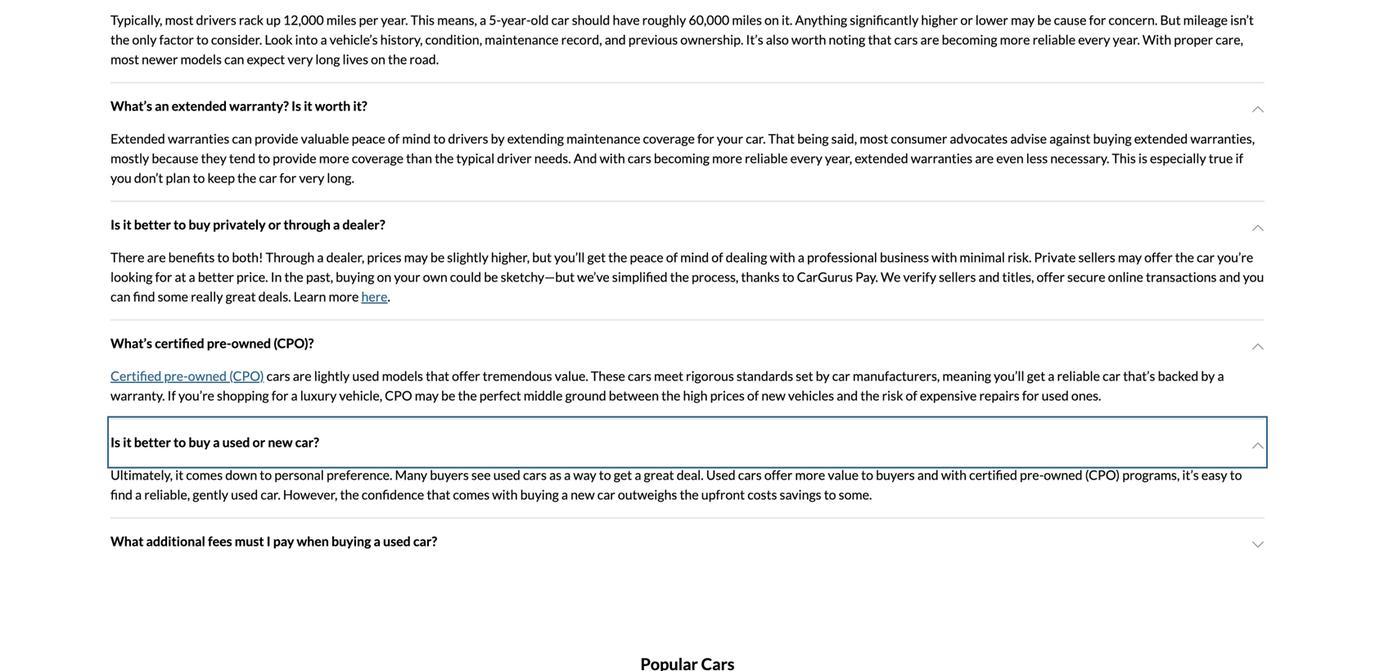 Task type: describe. For each thing, give the bounding box(es) containing it.
the down "preference." at left bottom
[[340, 487, 359, 503]]

car inside the there are benefits to both! through a dealer, prices may be slightly higher, but you'll get the peace of mind of dealing with a professional business with minimal risk. private sellers may offer the car you're looking for at a better price. in the past, buying on your own could be sketchy—but we've simplified the process, thanks to cargurus pay. we verify sellers and titles, offer secure online transactions and you can find some really great deals. learn more
[[1197, 249, 1215, 265]]

for right repairs
[[1023, 388, 1040, 404]]

to up some. at bottom
[[861, 467, 874, 483]]

1 horizontal spatial year.
[[1113, 31, 1140, 47]]

but
[[532, 249, 552, 265]]

valuable
[[301, 131, 349, 147]]

ground
[[565, 388, 607, 404]]

used down the down
[[231, 487, 258, 503]]

noting
[[829, 31, 866, 47]]

1 vertical spatial extended
[[1135, 131, 1188, 147]]

mind inside extended warranties can provide valuable peace of mind to drivers by extending maintenance coverage for your car. that being said, most consumer advocates advise against buying extended warranties, mostly because they tend to provide more coverage than the typical driver needs. and with cars becoming more reliable every year, extended warranties are even less necessary. this is especially true if you don't plan to keep the car for very long.
[[402, 131, 431, 147]]

can inside the there are benefits to both! through a dealer, prices may be slightly higher, but you'll get the peace of mind of dealing with a professional business with minimal risk. private sellers may offer the car you're looking for at a better price. in the past, buying on your own could be sketchy—but we've simplified the process, thanks to cargurus pay. we verify sellers and titles, offer secure online transactions and you can find some really great deals. learn more
[[111, 289, 131, 305]]

cpo
[[385, 388, 412, 404]]

is it better to buy a used or new car? button
[[111, 420, 1265, 465]]

more up the long.
[[319, 150, 349, 166]]

0 vertical spatial on
[[765, 12, 779, 28]]

of down is it better to buy privately or through a dealer? dropdown button
[[666, 249, 678, 265]]

preference.
[[327, 467, 393, 483]]

against
[[1050, 131, 1091, 147]]

are inside the typically, most drivers rack up 12,000 miles per year. this means, a 5-year-old car should have roughly 60,000 miles on it. anything significantly higher or lower may be cause for concern. but mileage isn't the only factor to consider. look into a vehicle's history, condition, maintenance record, and previous ownership. it's also worth noting that cars are becoming more reliable every year. with proper care, most newer models can expect very long lives on the road.
[[921, 31, 940, 47]]

peace inside extended warranties can provide valuable peace of mind to drivers by extending maintenance coverage for your car. that being said, most consumer advocates advise against buying extended warranties, mostly because they tend to provide more coverage than the typical driver needs. and with cars becoming more reliable every year, extended warranties are even less necessary. this is especially true if you don't plan to keep the car for very long.
[[352, 131, 385, 147]]

offer up transactions
[[1145, 249, 1173, 265]]

every inside extended warranties can provide valuable peace of mind to drivers by extending maintenance coverage for your car. that being said, most consumer advocates advise against buying extended warranties, mostly because they tend to provide more coverage than the typical driver needs. and with cars becoming more reliable every year, extended warranties are even less necessary. this is especially true if you don't plan to keep the car for very long.
[[791, 150, 823, 166]]

0 vertical spatial provide
[[255, 131, 299, 147]]

the left perfect
[[458, 388, 477, 404]]

vehicles
[[788, 388, 834, 404]]

to left both!
[[217, 249, 229, 265]]

the down tend
[[237, 170, 257, 186]]

1 vertical spatial warranties
[[911, 150, 973, 166]]

and
[[574, 150, 597, 166]]

to down road.
[[433, 131, 446, 147]]

vehicle,
[[339, 388, 382, 404]]

dealing
[[726, 249, 768, 265]]

the up simplified
[[608, 249, 628, 265]]

personal
[[275, 467, 324, 483]]

a inside dropdown button
[[374, 533, 381, 549]]

extended warranties can provide valuable peace of mind to drivers by extending maintenance coverage for your car. that being said, most consumer advocates advise against buying extended warranties, mostly because they tend to provide more coverage than the typical driver needs. and with cars becoming more reliable every year, extended warranties are even less necessary. this is especially true if you don't plan to keep the car for very long.
[[111, 131, 1255, 186]]

car inside ultimately, it comes down to personal preference. many buyers see used cars as a way to get a great deal. used cars offer more value to buyers and with certified pre-owned (cpo) programs, it's easy to find a reliable, gently used car. however, the confidence that comes with buying a new car outweighs the upfront costs savings to some.
[[597, 487, 616, 503]]

prices inside the there are benefits to both! through a dealer, prices may be slightly higher, but you'll get the peace of mind of dealing with a professional business with minimal risk. private sellers may offer the car you're looking for at a better price. in the past, buying on your own could be sketchy—but we've simplified the process, thanks to cargurus pay. we verify sellers and titles, offer secure online transactions and you can find some really great deals. learn more
[[367, 249, 402, 265]]

pre- inside ultimately, it comes down to personal preference. many buyers see used cars as a way to get a great deal. used cars offer more value to buyers and with certified pre-owned (cpo) programs, it's easy to find a reliable, gently used car. however, the confidence that comes with buying a new car outweighs the upfront costs savings to some.
[[1020, 467, 1044, 483]]

mostly
[[111, 150, 149, 166]]

what's an extended warranty? is it worth it? button
[[111, 83, 1265, 129]]

models inside cars are lightly used models that offer tremendous value. these cars meet rigorous standards set by car manufacturers, meaning you'll get a reliable car that's backed by a warranty. if you're shopping for a luxury vehicle, cpo may be the perfect middle ground between the high prices of new vehicles and the risk of expensive repairs for used ones.
[[382, 368, 423, 384]]

very inside the typically, most drivers rack up 12,000 miles per year. this means, a 5-year-old car should have roughly 60,000 miles on it. anything significantly higher or lower may be cause for concern. but mileage isn't the only factor to consider. look into a vehicle's history, condition, maintenance record, and previous ownership. it's also worth noting that cars are becoming more reliable every year. with proper care, most newer models can expect very long lives on the road.
[[288, 51, 313, 67]]

buying inside the there are benefits to both! through a dealer, prices may be slightly higher, but you'll get the peace of mind of dealing with a professional business with minimal risk. private sellers may offer the car you're looking for at a better price. in the past, buying on your own could be sketchy—but we've simplified the process, thanks to cargurus pay. we verify sellers and titles, offer secure online transactions and you can find some really great deals. learn more
[[336, 269, 375, 285]]

may inside cars are lightly used models that offer tremendous value. these cars meet rigorous standards set by car manufacturers, meaning you'll get a reliable car that's backed by a warranty. if you're shopping for a luxury vehicle, cpo may be the perfect middle ground between the high prices of new vehicles and the risk of expensive repairs for used ones.
[[415, 388, 439, 404]]

we
[[881, 269, 901, 285]]

2 horizontal spatial by
[[1202, 368, 1215, 384]]

pre- inside dropdown button
[[207, 335, 231, 351]]

used up 'vehicle,'
[[352, 368, 380, 384]]

used inside dropdown button
[[222, 434, 250, 450]]

to right the 'way'
[[599, 467, 611, 483]]

business
[[880, 249, 929, 265]]

cars down (cpo)?
[[267, 368, 290, 384]]

you're inside the there are benefits to both! through a dealer, prices may be slightly higher, but you'll get the peace of mind of dealing with a professional business with minimal risk. private sellers may offer the car you're looking for at a better price. in the past, buying on your own could be sketchy—but we've simplified the process, thanks to cargurus pay. we verify sellers and titles, offer secure online transactions and you can find some really great deals. learn more
[[1218, 249, 1254, 265]]

outweighs
[[618, 487, 677, 503]]

old
[[531, 12, 549, 28]]

the left risk
[[861, 388, 880, 404]]

get inside cars are lightly used models that offer tremendous value. these cars meet rigorous standards set by car manufacturers, meaning you'll get a reliable car that's backed by a warranty. if you're shopping for a luxury vehicle, cpo may be the perfect middle ground between the high prices of new vehicles and the risk of expensive repairs for used ones.
[[1027, 368, 1046, 384]]

warranty?
[[229, 98, 289, 114]]

year-
[[501, 12, 531, 28]]

0 vertical spatial coverage
[[643, 131, 695, 147]]

and inside cars are lightly used models that offer tremendous value. these cars meet rigorous standards set by car manufacturers, meaning you'll get a reliable car that's backed by a warranty. if you're shopping for a luxury vehicle, cpo may be the perfect middle ground between the high prices of new vehicles and the risk of expensive repairs for used ones.
[[837, 388, 858, 404]]

backed
[[1158, 368, 1199, 384]]

can inside extended warranties can provide valuable peace of mind to drivers by extending maintenance coverage for your car. that being said, most consumer advocates advise against buying extended warranties, mostly because they tend to provide more coverage than the typical driver needs. and with cars becoming more reliable every year, extended warranties are even less necessary. this is especially true if you don't plan to keep the car for very long.
[[232, 131, 252, 147]]

be right could
[[484, 269, 498, 285]]

find inside ultimately, it comes down to personal preference. many buyers see used cars as a way to get a great deal. used cars offer more value to buyers and with certified pre-owned (cpo) programs, it's easy to find a reliable, gently used car. however, the confidence that comes with buying a new car outweighs the upfront costs savings to some.
[[111, 487, 133, 503]]

cause
[[1054, 12, 1087, 28]]

may up own
[[404, 249, 428, 265]]

get inside the there are benefits to both! through a dealer, prices may be slightly higher, but you'll get the peace of mind of dealing with a professional business with minimal risk. private sellers may offer the car you're looking for at a better price. in the past, buying on your own could be sketchy—but we've simplified the process, thanks to cargurus pay. we verify sellers and titles, offer secure online transactions and you can find some really great deals. learn more
[[588, 249, 606, 265]]

there
[[111, 249, 145, 265]]

1 vertical spatial sellers
[[939, 269, 976, 285]]

what additional fees must i pay when buying a used car?
[[111, 533, 437, 549]]

0 horizontal spatial (cpo)
[[229, 368, 264, 384]]

they
[[201, 150, 227, 166]]

used left ones.
[[1042, 388, 1069, 404]]

better inside the there are benefits to both! through a dealer, prices may be slightly higher, but you'll get the peace of mind of dealing with a professional business with minimal risk. private sellers may offer the car you're looking for at a better price. in the past, buying on your own could be sketchy—but we've simplified the process, thanks to cargurus pay. we verify sellers and titles, offer secure online transactions and you can find some really great deals. learn more
[[198, 269, 234, 285]]

your inside extended warranties can provide valuable peace of mind to drivers by extending maintenance coverage for your car. that being said, most consumer advocates advise against buying extended warranties, mostly because they tend to provide more coverage than the typical driver needs. and with cars becoming more reliable every year, extended warranties are even less necessary. this is especially true if you don't plan to keep the car for very long.
[[717, 131, 743, 147]]

long.
[[327, 170, 354, 186]]

value
[[828, 467, 859, 483]]

buy for privately
[[189, 217, 211, 233]]

find inside the there are benefits to both! through a dealer, prices may be slightly higher, but you'll get the peace of mind of dealing with a professional business with minimal risk. private sellers may offer the car you're looking for at a better price. in the past, buying on your own could be sketchy—but we've simplified the process, thanks to cargurus pay. we verify sellers and titles, offer secure online transactions and you can find some really great deals. learn more
[[133, 289, 155, 305]]

it?
[[353, 98, 367, 114]]

the down deal.
[[680, 487, 699, 503]]

process,
[[692, 269, 739, 285]]

maintenance inside the typically, most drivers rack up 12,000 miles per year. this means, a 5-year-old car should have roughly 60,000 miles on it. anything significantly higher or lower may be cause for concern. but mileage isn't the only factor to consider. look into a vehicle's history, condition, maintenance record, and previous ownership. it's also worth noting that cars are becoming more reliable every year. with proper care, most newer models can expect very long lives on the road.
[[485, 31, 559, 47]]

that inside ultimately, it comes down to personal preference. many buyers see used cars as a way to get a great deal. used cars offer more value to buyers and with certified pre-owned (cpo) programs, it's easy to find a reliable, gently used car. however, the confidence that comes with buying a new car outweighs the upfront costs savings to some.
[[427, 487, 451, 503]]

road.
[[410, 51, 439, 67]]

manufacturers,
[[853, 368, 940, 384]]

cargurus
[[797, 269, 853, 285]]

said,
[[832, 131, 857, 147]]

chevron down image for there are benefits to both! through a dealer, prices may be slightly higher, but you'll get the peace of mind of dealing with a professional business with minimal risk. private sellers may offer the car you're looking for at a better price. in the past, buying on your own could be sketchy—but we've simplified the process, thanks to cargurus pay. we verify sellers and titles, offer secure online transactions and you can find some really great deals. learn more
[[1252, 221, 1265, 235]]

value.
[[555, 368, 589, 384]]

meaning
[[943, 368, 992, 384]]

look
[[265, 31, 293, 47]]

expensive
[[920, 388, 977, 404]]

of right risk
[[906, 388, 918, 404]]

condition,
[[425, 31, 482, 47]]

it for is it better to buy a used or new car?
[[123, 434, 132, 450]]

1 horizontal spatial comes
[[453, 487, 490, 503]]

peace inside the there are benefits to both! through a dealer, prices may be slightly higher, but you'll get the peace of mind of dealing with a professional business with minimal risk. private sellers may offer the car you're looking for at a better price. in the past, buying on your own could be sketchy—but we've simplified the process, thanks to cargurus pay. we verify sellers and titles, offer secure online transactions and you can find some really great deals. learn more
[[630, 249, 664, 265]]

car up the vehicles
[[832, 368, 851, 384]]

the left only
[[111, 31, 130, 47]]

1 vertical spatial provide
[[273, 150, 317, 166]]

1 miles from the left
[[327, 12, 357, 28]]

are inside cars are lightly used models that offer tremendous value. these cars meet rigorous standards set by car manufacturers, meaning you'll get a reliable car that's backed by a warranty. if you're shopping for a luxury vehicle, cpo may be the perfect middle ground between the high prices of new vehicles and the risk of expensive repairs for used ones.
[[293, 368, 312, 384]]

significantly
[[850, 12, 919, 28]]

what
[[111, 533, 144, 549]]

0 horizontal spatial comes
[[186, 467, 223, 483]]

more down what's an extended warranty? is it worth it? dropdown button
[[712, 150, 743, 166]]

the down meet
[[662, 388, 681, 404]]

luxury
[[300, 388, 337, 404]]

0 horizontal spatial most
[[111, 51, 139, 67]]

an
[[155, 98, 169, 114]]

be inside cars are lightly used models that offer tremendous value. these cars meet rigorous standards set by car manufacturers, meaning you'll get a reliable car that's backed by a warranty. if you're shopping for a luxury vehicle, cpo may be the perfect middle ground between the high prices of new vehicles and the risk of expensive repairs for used ones.
[[441, 388, 456, 404]]

than
[[406, 150, 432, 166]]

worth inside the typically, most drivers rack up 12,000 miles per year. this means, a 5-year-old car should have roughly 60,000 miles on it. anything significantly higher or lower may be cause for concern. but mileage isn't the only factor to consider. look into a vehicle's history, condition, maintenance record, and previous ownership. it's also worth noting that cars are becoming more reliable every year. with proper care, most newer models can expect very long lives on the road.
[[792, 31, 826, 47]]

through
[[284, 217, 331, 233]]

way
[[573, 467, 597, 483]]

driver
[[497, 150, 532, 166]]

with
[[1143, 31, 1172, 47]]

savings
[[780, 487, 822, 503]]

you'll inside cars are lightly used models that offer tremendous value. these cars meet rigorous standards set by car manufacturers, meaning you'll get a reliable car that's backed by a warranty. if you're shopping for a luxury vehicle, cpo may be the perfect middle ground between the high prices of new vehicles and the risk of expensive repairs for used ones.
[[994, 368, 1025, 384]]

cars inside extended warranties can provide valuable peace of mind to drivers by extending maintenance coverage for your car. that being said, most consumer advocates advise against buying extended warranties, mostly because they tend to provide more coverage than the typical driver needs. and with cars becoming more reliable every year, extended warranties are even less necessary. this is especially true if you don't plan to keep the car for very long.
[[628, 150, 652, 166]]

owned inside ultimately, it comes down to personal preference. many buyers see used cars as a way to get a great deal. used cars offer more value to buyers and with certified pre-owned (cpo) programs, it's easy to find a reliable, gently used car. however, the confidence that comes with buying a new car outweighs the upfront costs savings to some.
[[1044, 467, 1083, 483]]

i
[[267, 533, 271, 549]]

cars up costs
[[738, 467, 762, 483]]

transactions
[[1146, 269, 1217, 285]]

new inside dropdown button
[[268, 434, 293, 450]]

certified inside ultimately, it comes down to personal preference. many buyers see used cars as a way to get a great deal. used cars offer more value to buyers and with certified pre-owned (cpo) programs, it's easy to find a reliable, gently used car. however, the confidence that comes with buying a new car outweighs the upfront costs savings to some.
[[970, 467, 1018, 483]]

cars up between
[[628, 368, 652, 384]]

more inside the there are benefits to both! through a dealer, prices may be slightly higher, but you'll get the peace of mind of dealing with a professional business with minimal risk. private sellers may offer the car you're looking for at a better price. in the past, buying on your own could be sketchy—but we've simplified the process, thanks to cargurus pay. we verify sellers and titles, offer secure online transactions and you can find some really great deals. learn more
[[329, 289, 359, 305]]

or inside the typically, most drivers rack up 12,000 miles per year. this means, a 5-year-old car should have roughly 60,000 miles on it. anything significantly higher or lower may be cause for concern. but mileage isn't the only factor to consider. look into a vehicle's history, condition, maintenance record, and previous ownership. it's also worth noting that cars are becoming more reliable every year. with proper care, most newer models can expect very long lives on the road.
[[961, 12, 973, 28]]

repairs
[[980, 388, 1020, 404]]

car? inside dropdown button
[[295, 434, 319, 450]]

12,000
[[283, 12, 324, 28]]

and inside the typically, most drivers rack up 12,000 miles per year. this means, a 5-year-old car should have roughly 60,000 miles on it. anything significantly higher or lower may be cause for concern. but mileage isn't the only factor to consider. look into a vehicle's history, condition, maintenance record, and previous ownership. it's also worth noting that cars are becoming more reliable every year. with proper care, most newer models can expect very long lives on the road.
[[605, 31, 626, 47]]

there are benefits to both! through a dealer, prices may be slightly higher, but you'll get the peace of mind of dealing with a professional business with minimal risk. private sellers may offer the car you're looking for at a better price. in the past, buying on your own could be sketchy—but we've simplified the process, thanks to cargurus pay. we verify sellers and titles, offer secure online transactions and you can find some really great deals. learn more
[[111, 249, 1265, 305]]

0 horizontal spatial pre-
[[164, 368, 188, 384]]

secure
[[1068, 269, 1106, 285]]

buy for a
[[189, 434, 211, 450]]

prices inside cars are lightly used models that offer tremendous value. these cars meet rigorous standards set by car manufacturers, meaning you'll get a reliable car that's backed by a warranty. if you're shopping for a luxury vehicle, cpo may be the perfect middle ground between the high prices of new vehicles and the risk of expensive repairs for used ones.
[[710, 388, 745, 404]]

cars left as
[[523, 467, 547, 483]]

lower
[[976, 12, 1009, 28]]

this inside the typically, most drivers rack up 12,000 miles per year. this means, a 5-year-old car should have roughly 60,000 miles on it. anything significantly higher or lower may be cause for concern. but mileage isn't the only factor to consider. look into a vehicle's history, condition, maintenance record, and previous ownership. it's also worth noting that cars are becoming more reliable every year. with proper care, most newer models can expect very long lives on the road.
[[411, 12, 435, 28]]

are inside the there are benefits to both! through a dealer, prices may be slightly higher, but you'll get the peace of mind of dealing with a professional business with minimal risk. private sellers may offer the car you're looking for at a better price. in the past, buying on your own could be sketchy—but we've simplified the process, thanks to cargurus pay. we verify sellers and titles, offer secure online transactions and you can find some really great deals. learn more
[[147, 249, 166, 265]]

the left 'process,'
[[670, 269, 689, 285]]

some.
[[839, 487, 872, 503]]

the right 'in'
[[285, 269, 304, 285]]

higher,
[[491, 249, 530, 265]]

long
[[316, 51, 340, 67]]

needs.
[[534, 150, 571, 166]]

drivers inside extended warranties can provide valuable peace of mind to drivers by extending maintenance coverage for your car. that being said, most consumer advocates advise against buying extended warranties, mostly because they tend to provide more coverage than the typical driver needs. and with cars becoming more reliable every year, extended warranties are even less necessary. this is especially true if you don't plan to keep the car for very long.
[[448, 131, 488, 147]]

previous
[[629, 31, 678, 47]]

isn't
[[1231, 12, 1254, 28]]

to up benefits
[[174, 217, 186, 233]]

standards
[[737, 368, 794, 384]]

you inside the there are benefits to both! through a dealer, prices may be slightly higher, but you'll get the peace of mind of dealing with a professional business with minimal risk. private sellers may offer the car you're looking for at a better price. in the past, buying on your own could be sketchy—but we've simplified the process, thanks to cargurus pay. we verify sellers and titles, offer secure online transactions and you can find some really great deals. learn more
[[1243, 269, 1265, 285]]

.
[[388, 289, 391, 305]]

some
[[158, 289, 188, 305]]

perfect
[[480, 388, 521, 404]]

means,
[[437, 12, 477, 28]]

you'll inside the there are benefits to both! through a dealer, prices may be slightly higher, but you'll get the peace of mind of dealing with a professional business with minimal risk. private sellers may offer the car you're looking for at a better price. in the past, buying on your own could be sketchy—but we've simplified the process, thanks to cargurus pay. we verify sellers and titles, offer secure online transactions and you can find some really great deals. learn more
[[554, 249, 585, 265]]

the right than
[[435, 150, 454, 166]]

is for is it better to buy privately or through a dealer?
[[111, 217, 120, 233]]

by inside extended warranties can provide valuable peace of mind to drivers by extending maintenance coverage for your car. that being said, most consumer advocates advise against buying extended warranties, mostly because they tend to provide more coverage than the typical driver needs. and with cars becoming more reliable every year, extended warranties are even less necessary. this is especially true if you don't plan to keep the car for very long.
[[491, 131, 505, 147]]

plan
[[166, 170, 190, 186]]

certified pre-owned (cpo) link
[[111, 368, 264, 384]]

be up own
[[431, 249, 445, 265]]

mileage
[[1184, 12, 1228, 28]]

typical
[[456, 150, 495, 166]]

1 vertical spatial owned
[[188, 368, 227, 384]]

that
[[768, 131, 795, 147]]

tremendous
[[483, 368, 552, 384]]

gently
[[193, 487, 228, 503]]

risk.
[[1008, 249, 1032, 265]]

it.
[[782, 12, 793, 28]]

1 vertical spatial on
[[371, 51, 386, 67]]

used right see
[[493, 467, 521, 483]]

fees
[[208, 533, 232, 549]]

what's for what's an extended warranty? is it worth it?
[[111, 98, 152, 114]]

when
[[297, 533, 329, 549]]

0 vertical spatial year.
[[381, 12, 408, 28]]

to right the down
[[260, 467, 272, 483]]

can inside the typically, most drivers rack up 12,000 miles per year. this means, a 5-year-old car should have roughly 60,000 miles on it. anything significantly higher or lower may be cause for concern. but mileage isn't the only factor to consider. look into a vehicle's history, condition, maintenance record, and previous ownership. it's also worth noting that cars are becoming more reliable every year. with proper care, most newer models can expect very long lives on the road.
[[224, 51, 244, 67]]

2 buyers from the left
[[876, 467, 915, 483]]

here link
[[361, 289, 388, 305]]

for inside the there are benefits to both! through a dealer, prices may be slightly higher, but you'll get the peace of mind of dealing with a professional business with minimal risk. private sellers may offer the car you're looking for at a better price. in the past, buying on your own could be sketchy—but we've simplified the process, thanks to cargurus pay. we verify sellers and titles, offer secure online transactions and you can find some really great deals. learn more
[[155, 269, 172, 285]]

certified
[[111, 368, 162, 384]]

rack
[[239, 12, 264, 28]]

0 vertical spatial is
[[291, 98, 301, 114]]

(cpo) inside ultimately, it comes down to personal preference. many buyers see used cars as a way to get a great deal. used cars offer more value to buyers and with certified pre-owned (cpo) programs, it's easy to find a reliable, gently used car. however, the confidence that comes with buying a new car outweighs the upfront costs savings to some.
[[1085, 467, 1120, 483]]

minimal
[[960, 249, 1005, 265]]

to down if
[[174, 434, 186, 450]]

to right tend
[[258, 150, 270, 166]]

risk
[[882, 388, 904, 404]]

what's for what's certified pre-owned (cpo)?
[[111, 335, 152, 351]]

car inside extended warranties can provide valuable peace of mind to drivers by extending maintenance coverage for your car. that being said, most consumer advocates advise against buying extended warranties, mostly because they tend to provide more coverage than the typical driver needs. and with cars becoming more reliable every year, extended warranties are even less necessary. this is especially true if you don't plan to keep the car for very long.
[[259, 170, 277, 186]]

looking
[[111, 269, 153, 285]]

or inside is it better to buy privately or through a dealer? dropdown button
[[268, 217, 281, 233]]

are inside extended warranties can provide valuable peace of mind to drivers by extending maintenance coverage for your car. that being said, most consumer advocates advise against buying extended warranties, mostly because they tend to provide more coverage than the typical driver needs. and with cars becoming more reliable every year, extended warranties are even less necessary. this is especially true if you don't plan to keep the car for very long.
[[975, 150, 994, 166]]

programs,
[[1123, 467, 1180, 483]]

reliable inside the typically, most drivers rack up 12,000 miles per year. this means, a 5-year-old car should have roughly 60,000 miles on it. anything significantly higher or lower may be cause for concern. but mileage isn't the only factor to consider. look into a vehicle's history, condition, maintenance record, and previous ownership. it's also worth noting that cars are becoming more reliable every year. with proper care, most newer models can expect very long lives on the road.
[[1033, 31, 1076, 47]]

it's
[[1183, 467, 1199, 483]]

it up "valuable" on the left of the page
[[304, 98, 312, 114]]

to down value
[[824, 487, 836, 503]]

ownership.
[[681, 31, 744, 47]]



Task type: vqa. For each thing, say whether or not it's contained in the screenshot.
middle &
no



Task type: locate. For each thing, give the bounding box(es) containing it.
extending
[[507, 131, 564, 147]]

drivers inside the typically, most drivers rack up 12,000 miles per year. this means, a 5-year-old car should have roughly 60,000 miles on it. anything significantly higher or lower may be cause for concern. but mileage isn't the only factor to consider. look into a vehicle's history, condition, maintenance record, and previous ownership. it's also worth noting that cars are becoming more reliable every year. with proper care, most newer models can expect very long lives on the road.
[[196, 12, 236, 28]]

2 chevron down image from the top
[[1252, 439, 1265, 452]]

car. inside extended warranties can provide valuable peace of mind to drivers by extending maintenance coverage for your car. that being said, most consumer advocates advise against buying extended warranties, mostly because they tend to provide more coverage than the typical driver needs. and with cars becoming more reliable every year, extended warranties are even less necessary. this is especially true if you don't plan to keep the car for very long.
[[746, 131, 766, 147]]

very inside extended warranties can provide valuable peace of mind to drivers by extending maintenance coverage for your car. that being said, most consumer advocates advise against buying extended warranties, mostly because they tend to provide more coverage than the typical driver needs. and with cars becoming more reliable every year, extended warranties are even less necessary. this is especially true if you don't plan to keep the car for very long.
[[299, 170, 325, 186]]

year. down concern. at the top right of page
[[1113, 31, 1140, 47]]

0 vertical spatial (cpo)
[[229, 368, 264, 384]]

you'll up repairs
[[994, 368, 1025, 384]]

you're inside cars are lightly used models that offer tremendous value. these cars meet rigorous standards set by car manufacturers, meaning you'll get a reliable car that's backed by a warranty. if you're shopping for a luxury vehicle, cpo may be the perfect middle ground between the high prices of new vehicles and the risk of expensive repairs for used ones.
[[178, 388, 214, 404]]

1 vertical spatial certified
[[970, 467, 1018, 483]]

worth inside dropdown button
[[315, 98, 351, 114]]

necessary.
[[1051, 150, 1110, 166]]

be inside the typically, most drivers rack up 12,000 miles per year. this means, a 5-year-old car should have roughly 60,000 miles on it. anything significantly higher or lower may be cause for concern. but mileage isn't the only factor to consider. look into a vehicle's history, condition, maintenance record, and previous ownership. it's also worth noting that cars are becoming more reliable every year. with proper care, most newer models can expect very long lives on the road.
[[1038, 12, 1052, 28]]

models inside the typically, most drivers rack up 12,000 miles per year. this means, a 5-year-old car should have roughly 60,000 miles on it. anything significantly higher or lower may be cause for concern. but mileage isn't the only factor to consider. look into a vehicle's history, condition, maintenance record, and previous ownership. it's also worth noting that cars are becoming more reliable every year. with proper care, most newer models can expect very long lives on the road.
[[181, 51, 222, 67]]

0 vertical spatial comes
[[186, 467, 223, 483]]

1 buyers from the left
[[430, 467, 469, 483]]

this inside extended warranties can provide valuable peace of mind to drivers by extending maintenance coverage for your car. that being said, most consumer advocates advise against buying extended warranties, mostly because they tend to provide more coverage than the typical driver needs. and with cars becoming more reliable every year, extended warranties are even less necessary. this is especially true if you don't plan to keep the car for very long.
[[1112, 150, 1136, 166]]

owned inside dropdown button
[[231, 335, 271, 351]]

provide down warranty?
[[255, 131, 299, 147]]

it inside ultimately, it comes down to personal preference. many buyers see used cars as a way to get a great deal. used cars offer more value to buyers and with certified pre-owned (cpo) programs, it's easy to find a reliable, gently used car. however, the confidence that comes with buying a new car outweighs the upfront costs savings to some.
[[175, 467, 184, 483]]

warranty.
[[111, 388, 165, 404]]

the up transactions
[[1176, 249, 1195, 265]]

chevron down image for ultimately, it comes down to personal preference. many buyers see used cars as a way to get a great deal. used cars offer more value to buyers and with certified pre-owned (cpo) programs, it's easy to find a reliable, gently used car. however, the confidence that comes with buying a new car outweighs the upfront costs savings to some.
[[1252, 439, 1265, 452]]

or left through
[[268, 217, 281, 233]]

many
[[395, 467, 428, 483]]

extended right an on the top of page
[[172, 98, 227, 114]]

that's
[[1124, 368, 1156, 384]]

sellers down minimal
[[939, 269, 976, 285]]

cars down significantly
[[895, 31, 918, 47]]

here .
[[361, 289, 391, 305]]

vehicle's
[[330, 31, 378, 47]]

these
[[591, 368, 625, 384]]

models up cpo
[[382, 368, 423, 384]]

2 vertical spatial that
[[427, 487, 451, 503]]

0 vertical spatial becoming
[[942, 31, 998, 47]]

great inside ultimately, it comes down to personal preference. many buyers see used cars as a way to get a great deal. used cars offer more value to buyers and with certified pre-owned (cpo) programs, it's easy to find a reliable, gently used car. however, the confidence that comes with buying a new car outweighs the upfront costs savings to some.
[[644, 467, 674, 483]]

simplified
[[612, 269, 668, 285]]

1 vertical spatial car?
[[413, 533, 437, 549]]

0 horizontal spatial year.
[[381, 12, 408, 28]]

confidence
[[362, 487, 424, 503]]

benefits
[[168, 249, 215, 265]]

you'll right but in the left of the page
[[554, 249, 585, 265]]

1 vertical spatial great
[[644, 467, 674, 483]]

really
[[191, 289, 223, 305]]

extended
[[172, 98, 227, 114], [1135, 131, 1188, 147], [855, 150, 909, 166]]

0 horizontal spatial great
[[226, 289, 256, 305]]

have
[[613, 12, 640, 28]]

owned
[[231, 335, 271, 351], [188, 368, 227, 384], [1044, 467, 1083, 483]]

it up there
[[123, 217, 132, 233]]

reliable inside cars are lightly used models that offer tremendous value. these cars meet rigorous standards set by car manufacturers, meaning you'll get a reliable car that's backed by a warranty. if you're shopping for a luxury vehicle, cpo may be the perfect middle ground between the high prices of new vehicles and the risk of expensive repairs for used ones.
[[1057, 368, 1100, 384]]

both!
[[232, 249, 263, 265]]

get inside ultimately, it comes down to personal preference. many buyers see used cars as a way to get a great deal. used cars offer more value to buyers and with certified pre-owned (cpo) programs, it's easy to find a reliable, gently used car. however, the confidence that comes with buying a new car outweighs the upfront costs savings to some.
[[614, 467, 632, 483]]

1 horizontal spatial car.
[[746, 131, 766, 147]]

1 chevron down image from the top
[[1252, 103, 1265, 116]]

that left tremendous on the left of page
[[426, 368, 450, 384]]

2 vertical spatial reliable
[[1057, 368, 1100, 384]]

can down consider.
[[224, 51, 244, 67]]

chevron down image inside 'what additional fees must i pay when buying a used car?' dropdown button
[[1252, 538, 1265, 551]]

offer inside cars are lightly used models that offer tremendous value. these cars meet rigorous standards set by car manufacturers, meaning you'll get a reliable car that's backed by a warranty. if you're shopping for a luxury vehicle, cpo may be the perfect middle ground between the high prices of new vehicles and the risk of expensive repairs for used ones.
[[452, 368, 480, 384]]

1 chevron down image from the top
[[1252, 221, 1265, 235]]

advocates
[[950, 131, 1008, 147]]

0 horizontal spatial models
[[181, 51, 222, 67]]

it's
[[746, 31, 764, 47]]

to right easy
[[1230, 467, 1243, 483]]

1 horizontal spatial get
[[614, 467, 632, 483]]

0 vertical spatial drivers
[[196, 12, 236, 28]]

0 vertical spatial extended
[[172, 98, 227, 114]]

1 buy from the top
[[189, 217, 211, 233]]

1 vertical spatial this
[[1112, 150, 1136, 166]]

of down standards on the right
[[747, 388, 759, 404]]

to
[[196, 31, 209, 47], [433, 131, 446, 147], [258, 150, 270, 166], [193, 170, 205, 186], [174, 217, 186, 233], [217, 249, 229, 265], [782, 269, 795, 285], [174, 434, 186, 450], [260, 467, 272, 483], [599, 467, 611, 483], [861, 467, 874, 483], [1230, 467, 1243, 483], [824, 487, 836, 503]]

you're
[[1218, 249, 1254, 265], [178, 388, 214, 404]]

to inside the typically, most drivers rack up 12,000 miles per year. this means, a 5-year-old car should have roughly 60,000 miles on it. anything significantly higher or lower may be cause for concern. but mileage isn't the only factor to consider. look into a vehicle's history, condition, maintenance record, and previous ownership. it's also worth noting that cars are becoming more reliable every year. with proper care, most newer models can expect very long lives on the road.
[[196, 31, 209, 47]]

most inside extended warranties can provide valuable peace of mind to drivers by extending maintenance coverage for your car. that being said, most consumer advocates advise against buying extended warranties, mostly because they tend to provide more coverage than the typical driver needs. and with cars becoming more reliable every year, extended warranties are even less necessary. this is especially true if you don't plan to keep the car for very long.
[[860, 131, 889, 147]]

1 horizontal spatial extended
[[855, 150, 909, 166]]

1 horizontal spatial sellers
[[1079, 249, 1116, 265]]

chevron down image inside what's an extended warranty? is it worth it? dropdown button
[[1252, 103, 1265, 116]]

if
[[1236, 150, 1244, 166]]

must
[[235, 533, 264, 549]]

dealer,
[[326, 249, 365, 265]]

is up ultimately,
[[111, 434, 120, 450]]

buy
[[189, 217, 211, 233], [189, 434, 211, 450]]

car inside the typically, most drivers rack up 12,000 miles per year. this means, a 5-year-old car should have roughly 60,000 miles on it. anything significantly higher or lower may be cause for concern. but mileage isn't the only factor to consider. look into a vehicle's history, condition, maintenance record, and previous ownership. it's also worth noting that cars are becoming more reliable every year. with proper care, most newer models can expect very long lives on the road.
[[552, 12, 570, 28]]

your left own
[[394, 269, 421, 285]]

higher
[[921, 12, 958, 28]]

of inside extended warranties can provide valuable peace of mind to drivers by extending maintenance coverage for your car. that being said, most consumer advocates advise against buying extended warranties, mostly because they tend to provide more coverage than the typical driver needs. and with cars becoming more reliable every year, extended warranties are even less necessary. this is especially true if you don't plan to keep the car for very long.
[[388, 131, 400, 147]]

cars are lightly used models that offer tremendous value. these cars meet rigorous standards set by car manufacturers, meaning you'll get a reliable car that's backed by a warranty. if you're shopping for a luxury vehicle, cpo may be the perfect middle ground between the high prices of new vehicles and the risk of expensive repairs for used ones.
[[111, 368, 1225, 404]]

and inside ultimately, it comes down to personal preference. many buyers see used cars as a way to get a great deal. used cars offer more value to buyers and with certified pre-owned (cpo) programs, it's easy to find a reliable, gently used car. however, the confidence that comes with buying a new car outweighs the upfront costs savings to some.
[[918, 467, 939, 483]]

1 vertical spatial better
[[198, 269, 234, 285]]

1 vertical spatial or
[[268, 217, 281, 233]]

1 vertical spatial coverage
[[352, 150, 404, 166]]

0 horizontal spatial worth
[[315, 98, 351, 114]]

0 horizontal spatial or
[[253, 434, 265, 450]]

your inside the there are benefits to both! through a dealer, prices may be slightly higher, but you'll get the peace of mind of dealing with a professional business with minimal risk. private sellers may offer the car you're looking for at a better price. in the past, buying on your own could be sketchy—but we've simplified the process, thanks to cargurus pay. we verify sellers and titles, offer secure online transactions and you can find some really great deals. learn more
[[394, 269, 421, 285]]

0 vertical spatial can
[[224, 51, 244, 67]]

1 horizontal spatial find
[[133, 289, 155, 305]]

costs
[[748, 487, 777, 503]]

at
[[175, 269, 186, 285]]

2 what's from the top
[[111, 335, 152, 351]]

most up factor
[[165, 12, 194, 28]]

easy
[[1202, 467, 1228, 483]]

buying inside extended warranties can provide valuable peace of mind to drivers by extending maintenance coverage for your car. that being said, most consumer advocates advise against buying extended warranties, mostly because they tend to provide more coverage than the typical driver needs. and with cars becoming more reliable every year, extended warranties are even less necessary. this is especially true if you don't plan to keep the car for very long.
[[1093, 131, 1132, 147]]

1 horizontal spatial models
[[382, 368, 423, 384]]

0 vertical spatial owned
[[231, 335, 271, 351]]

every down being
[[791, 150, 823, 166]]

1 horizontal spatial you're
[[1218, 249, 1254, 265]]

by right "backed" at the right of page
[[1202, 368, 1215, 384]]

you down mostly
[[111, 170, 132, 186]]

very down into
[[288, 51, 313, 67]]

for down what's an extended warranty? is it worth it? dropdown button
[[698, 131, 715, 147]]

certified inside dropdown button
[[155, 335, 204, 351]]

offer inside ultimately, it comes down to personal preference. many buyers see used cars as a way to get a great deal. used cars offer more value to buyers and with certified pre-owned (cpo) programs, it's easy to find a reliable, gently used car. however, the confidence that comes with buying a new car outweighs the upfront costs savings to some.
[[765, 467, 793, 483]]

0 vertical spatial chevron down image
[[1252, 103, 1265, 116]]

may up online at the top right of the page
[[1118, 249, 1142, 265]]

should
[[572, 12, 610, 28]]

record,
[[561, 31, 602, 47]]

new up personal
[[268, 434, 293, 450]]

middle
[[524, 388, 563, 404]]

for inside the typically, most drivers rack up 12,000 miles per year. this means, a 5-year-old car should have roughly 60,000 miles on it. anything significantly higher or lower may be cause for concern. but mileage isn't the only factor to consider. look into a vehicle's history, condition, maintenance record, and previous ownership. it's also worth noting that cars are becoming more reliable every year. with proper care, most newer models can expect very long lives on the road.
[[1089, 12, 1106, 28]]

chevron down image for what's certified pre-owned (cpo)?
[[1252, 340, 1265, 353]]

on inside the there are benefits to both! through a dealer, prices may be slightly higher, but you'll get the peace of mind of dealing with a professional business with minimal risk. private sellers may offer the car you're looking for at a better price. in the past, buying on your own could be sketchy—but we've simplified the process, thanks to cargurus pay. we verify sellers and titles, offer secure online transactions and you can find some really great deals. learn more
[[377, 269, 392, 285]]

of up 'process,'
[[712, 249, 723, 265]]

may inside the typically, most drivers rack up 12,000 miles per year. this means, a 5-year-old car should have roughly 60,000 miles on it. anything significantly higher or lower may be cause for concern. but mileage isn't the only factor to consider. look into a vehicle's history, condition, maintenance record, and previous ownership. it's also worth noting that cars are becoming more reliable every year. with proper care, most newer models can expect very long lives on the road.
[[1011, 12, 1035, 28]]

typically, most drivers rack up 12,000 miles per year. this means, a 5-year-old car should have roughly 60,000 miles on it. anything significantly higher or lower may be cause for concern. but mileage isn't the only factor to consider. look into a vehicle's history, condition, maintenance record, and previous ownership. it's also worth noting that cars are becoming more reliable every year. with proper care, most newer models can expect very long lives on the road.
[[111, 12, 1254, 67]]

1 vertical spatial maintenance
[[567, 131, 641, 147]]

certified down repairs
[[970, 467, 1018, 483]]

1 vertical spatial what's
[[111, 335, 152, 351]]

better for privately
[[134, 217, 171, 233]]

with inside extended warranties can provide valuable peace of mind to drivers by extending maintenance coverage for your car. that being said, most consumer advocates advise against buying extended warranties, mostly because they tend to provide more coverage than the typical driver needs. and with cars becoming more reliable every year, extended warranties are even less necessary. this is especially true if you don't plan to keep the car for very long.
[[600, 150, 625, 166]]

lives
[[343, 51, 368, 67]]

could
[[450, 269, 482, 285]]

that inside cars are lightly used models that offer tremendous value. these cars meet rigorous standards set by car manufacturers, meaning you'll get a reliable car that's backed by a warranty. if you're shopping for a luxury vehicle, cpo may be the perfect middle ground between the high prices of new vehicles and the risk of expensive repairs for used ones.
[[426, 368, 450, 384]]

drivers up typical
[[448, 131, 488, 147]]

maintenance up and
[[567, 131, 641, 147]]

2 vertical spatial new
[[571, 487, 595, 503]]

for right shopping
[[272, 388, 289, 404]]

peace down it?
[[352, 131, 385, 147]]

reliable down that
[[745, 150, 788, 166]]

0 vertical spatial you're
[[1218, 249, 1254, 265]]

buyers
[[430, 467, 469, 483], [876, 467, 915, 483]]

1 horizontal spatial great
[[644, 467, 674, 483]]

professional
[[807, 249, 878, 265]]

buy up benefits
[[189, 217, 211, 233]]

of right "valuable" on the left of the page
[[388, 131, 400, 147]]

the down history,
[[388, 51, 407, 67]]

set
[[796, 368, 814, 384]]

1 vertical spatial get
[[1027, 368, 1046, 384]]

is for is it better to buy a used or new car?
[[111, 434, 120, 450]]

0 vertical spatial certified
[[155, 335, 204, 351]]

extended inside what's an extended warranty? is it worth it? dropdown button
[[172, 98, 227, 114]]

very left the long.
[[299, 170, 325, 186]]

chevron down image inside what's certified pre-owned (cpo)? dropdown button
[[1252, 340, 1265, 353]]

1 vertical spatial you'll
[[994, 368, 1025, 384]]

sketchy—but
[[501, 269, 575, 285]]

price.
[[237, 269, 268, 285]]

buying inside 'what additional fees must i pay when buying a used car?' dropdown button
[[332, 533, 371, 549]]

learn
[[294, 289, 326, 305]]

worth down anything
[[792, 31, 826, 47]]

own
[[423, 269, 448, 285]]

what's inside dropdown button
[[111, 335, 152, 351]]

0 horizontal spatial every
[[791, 150, 823, 166]]

coverage left than
[[352, 150, 404, 166]]

1 horizontal spatial your
[[717, 131, 743, 147]]

1 horizontal spatial peace
[[630, 249, 664, 265]]

is up there
[[111, 217, 120, 233]]

2 vertical spatial pre-
[[1020, 467, 1044, 483]]

1 horizontal spatial this
[[1112, 150, 1136, 166]]

0 vertical spatial new
[[762, 388, 786, 404]]

1 vertical spatial year.
[[1113, 31, 1140, 47]]

for right cause
[[1089, 12, 1106, 28]]

2 buy from the top
[[189, 434, 211, 450]]

used inside dropdown button
[[383, 533, 411, 549]]

or inside is it better to buy a used or new car? dropdown button
[[253, 434, 265, 450]]

buying inside ultimately, it comes down to personal preference. many buyers see used cars as a way to get a great deal. used cars offer more value to buyers and with certified pre-owned (cpo) programs, it's easy to find a reliable, gently used car. however, the confidence that comes with buying a new car outweighs the upfront costs savings to some.
[[520, 487, 559, 503]]

to right plan
[[193, 170, 205, 186]]

worth left it?
[[315, 98, 351, 114]]

0 horizontal spatial sellers
[[939, 269, 976, 285]]

pre-
[[207, 335, 231, 351], [164, 368, 188, 384], [1020, 467, 1044, 483]]

peace
[[352, 131, 385, 147], [630, 249, 664, 265]]

0 vertical spatial warranties
[[168, 131, 230, 147]]

reliable,
[[144, 487, 190, 503]]

buying up the necessary.
[[1093, 131, 1132, 147]]

1 horizontal spatial new
[[571, 487, 595, 503]]

buying down as
[[520, 487, 559, 503]]

0 vertical spatial peace
[[352, 131, 385, 147]]

used up the down
[[222, 434, 250, 450]]

0 vertical spatial this
[[411, 12, 435, 28]]

advise
[[1011, 131, 1047, 147]]

better up really
[[198, 269, 234, 285]]

certified up the certified pre-owned (cpo) link
[[155, 335, 204, 351]]

0 vertical spatial your
[[717, 131, 743, 147]]

extended
[[111, 131, 165, 147]]

it
[[304, 98, 312, 114], [123, 217, 132, 233], [123, 434, 132, 450], [175, 467, 184, 483]]

newer
[[142, 51, 178, 67]]

get
[[588, 249, 606, 265], [1027, 368, 1046, 384], [614, 467, 632, 483]]

0 vertical spatial most
[[165, 12, 194, 28]]

1 vertical spatial car.
[[261, 487, 281, 503]]

on right lives at top left
[[371, 51, 386, 67]]

better up there
[[134, 217, 171, 233]]

car? inside dropdown button
[[413, 533, 437, 549]]

2 horizontal spatial owned
[[1044, 467, 1083, 483]]

3 chevron down image from the top
[[1252, 538, 1265, 551]]

car?
[[295, 434, 319, 450], [413, 533, 437, 549]]

2 horizontal spatial or
[[961, 12, 973, 28]]

1 vertical spatial every
[[791, 150, 823, 166]]

new inside ultimately, it comes down to personal preference. many buyers see used cars as a way to get a great deal. used cars offer more value to buyers and with certified pre-owned (cpo) programs, it's easy to find a reliable, gently used car. however, the confidence that comes with buying a new car outweighs the upfront costs savings to some.
[[571, 487, 595, 503]]

for up through
[[280, 170, 297, 186]]

up
[[266, 12, 281, 28]]

tend
[[229, 150, 256, 166]]

be right cpo
[[441, 388, 456, 404]]

get up the we've at the top left of the page
[[588, 249, 606, 265]]

0 horizontal spatial drivers
[[196, 12, 236, 28]]

1 what's from the top
[[111, 98, 152, 114]]

chevron down image inside is it better to buy a used or new car? dropdown button
[[1252, 439, 1265, 452]]

2 vertical spatial owned
[[1044, 467, 1083, 483]]

0 horizontal spatial your
[[394, 269, 421, 285]]

2 vertical spatial chevron down image
[[1252, 538, 1265, 551]]

1 vertical spatial you
[[1243, 269, 1265, 285]]

year. up history,
[[381, 12, 408, 28]]

your left that
[[717, 131, 743, 147]]

is it better to buy privately or through a dealer? button
[[111, 202, 1265, 248]]

cars inside the typically, most drivers rack up 12,000 miles per year. this means, a 5-year-old car should have roughly 60,000 miles on it. anything significantly higher or lower may be cause for concern. but mileage isn't the only factor to consider. look into a vehicle's history, condition, maintenance record, and previous ownership. it's also worth noting that cars are becoming more reliable every year. with proper care, most newer models can expect very long lives on the road.
[[895, 31, 918, 47]]

0 horizontal spatial owned
[[188, 368, 227, 384]]

that inside the typically, most drivers rack up 12,000 miles per year. this means, a 5-year-old car should have roughly 60,000 miles on it. anything significantly higher or lower may be cause for concern. but mileage isn't the only factor to consider. look into a vehicle's history, condition, maintenance record, and previous ownership. it's also worth noting that cars are becoming more reliable every year. with proper care, most newer models can expect very long lives on the road.
[[868, 31, 892, 47]]

miles up it's
[[732, 12, 762, 28]]

2 horizontal spatial get
[[1027, 368, 1046, 384]]

to right the thanks
[[782, 269, 795, 285]]

car. down personal
[[261, 487, 281, 503]]

it for ultimately, it comes down to personal preference. many buyers see used cars as a way to get a great deal. used cars offer more value to buyers and with certified pre-owned (cpo) programs, it's easy to find a reliable, gently used car. however, the confidence that comes with buying a new car outweighs the upfront costs savings to some.
[[175, 467, 184, 483]]

2 miles from the left
[[732, 12, 762, 28]]

1 horizontal spatial becoming
[[942, 31, 998, 47]]

1 horizontal spatial miles
[[732, 12, 762, 28]]

1 vertical spatial your
[[394, 269, 421, 285]]

but
[[1161, 12, 1181, 28]]

0 horizontal spatial prices
[[367, 249, 402, 265]]

1 vertical spatial new
[[268, 434, 293, 450]]

1 vertical spatial chevron down image
[[1252, 439, 1265, 452]]

buyers right value
[[876, 467, 915, 483]]

0 vertical spatial maintenance
[[485, 31, 559, 47]]

new down the 'way'
[[571, 487, 595, 503]]

more inside the typically, most drivers rack up 12,000 miles per year. this means, a 5-year-old car should have roughly 60,000 miles on it. anything significantly higher or lower may be cause for concern. but mileage isn't the only factor to consider. look into a vehicle's history, condition, maintenance record, and previous ownership. it's also worth noting that cars are becoming more reliable every year. with proper care, most newer models can expect very long lives on the road.
[[1000, 31, 1030, 47]]

also
[[766, 31, 789, 47]]

buying
[[1093, 131, 1132, 147], [336, 269, 375, 285], [520, 487, 559, 503], [332, 533, 371, 549]]

1 vertical spatial (cpo)
[[1085, 467, 1120, 483]]

becoming down what's an extended warranty? is it worth it? dropdown button
[[654, 150, 710, 166]]

0 vertical spatial you
[[111, 170, 132, 186]]

becoming down 'lower'
[[942, 31, 998, 47]]

it for is it better to buy privately or through a dealer?
[[123, 217, 132, 233]]

high
[[683, 388, 708, 404]]

used
[[706, 467, 736, 483]]

drivers up consider.
[[196, 12, 236, 28]]

new inside cars are lightly used models that offer tremendous value. these cars meet rigorous standards set by car manufacturers, meaning you'll get a reliable car that's backed by a warranty. if you're shopping for a luxury vehicle, cpo may be the perfect middle ground between the high prices of new vehicles and the risk of expensive repairs for used ones.
[[762, 388, 786, 404]]

more inside ultimately, it comes down to personal preference. many buyers see used cars as a way to get a great deal. used cars offer more value to buyers and with certified pre-owned (cpo) programs, it's easy to find a reliable, gently used car. however, the confidence that comes with buying a new car outweighs the upfront costs savings to some.
[[795, 467, 826, 483]]

what's an extended warranty? is it worth it?
[[111, 98, 367, 114]]

car? up personal
[[295, 434, 319, 450]]

1 vertical spatial peace
[[630, 249, 664, 265]]

offer up perfect
[[452, 368, 480, 384]]

every
[[1079, 31, 1111, 47], [791, 150, 823, 166]]

may right cpo
[[415, 388, 439, 404]]

1 vertical spatial is
[[111, 217, 120, 233]]

worth
[[792, 31, 826, 47], [315, 98, 351, 114]]

0 vertical spatial chevron down image
[[1252, 221, 1265, 235]]

expect
[[247, 51, 285, 67]]

this left is
[[1112, 150, 1136, 166]]

we've
[[577, 269, 610, 285]]

prices down dealer?
[[367, 249, 402, 265]]

car up transactions
[[1197, 249, 1215, 265]]

year.
[[381, 12, 408, 28], [1113, 31, 1140, 47]]

great down price. on the top of page
[[226, 289, 256, 305]]

better for a
[[134, 434, 171, 450]]

1 horizontal spatial maintenance
[[567, 131, 641, 147]]

models down factor
[[181, 51, 222, 67]]

chevron down image
[[1252, 221, 1265, 235], [1252, 439, 1265, 452], [1252, 538, 1265, 551]]

you right transactions
[[1243, 269, 1265, 285]]

it up 'reliable,'
[[175, 467, 184, 483]]

miles
[[327, 12, 357, 28], [732, 12, 762, 28]]

0 horizontal spatial certified
[[155, 335, 204, 351]]

1 horizontal spatial prices
[[710, 388, 745, 404]]

chevron down image
[[1252, 103, 1265, 116], [1252, 340, 1265, 353]]

0 horizontal spatial becoming
[[654, 150, 710, 166]]

0 vertical spatial worth
[[792, 31, 826, 47]]

because
[[152, 150, 199, 166]]

titles,
[[1003, 269, 1034, 285]]

warranties up they
[[168, 131, 230, 147]]

0 horizontal spatial miles
[[327, 12, 357, 28]]

however,
[[283, 487, 338, 503]]

reliable inside extended warranties can provide valuable peace of mind to drivers by extending maintenance coverage for your car. that being said, most consumer advocates advise against buying extended warranties, mostly because they tend to provide more coverage than the typical driver needs. and with cars becoming more reliable every year, extended warranties are even less necessary. this is especially true if you don't plan to keep the car for very long.
[[745, 150, 788, 166]]

year,
[[825, 150, 852, 166]]

that
[[868, 31, 892, 47], [426, 368, 450, 384], [427, 487, 451, 503]]

car left that's
[[1103, 368, 1121, 384]]

great
[[226, 289, 256, 305], [644, 467, 674, 483]]

great up the outweighs
[[644, 467, 674, 483]]

offer up costs
[[765, 467, 793, 483]]

1 horizontal spatial or
[[268, 217, 281, 233]]

car. inside ultimately, it comes down to personal preference. many buyers see used cars as a way to get a great deal. used cars offer more value to buyers and with certified pre-owned (cpo) programs, it's easy to find a reliable, gently used car. however, the confidence that comes with buying a new car outweighs the upfront costs savings to some.
[[261, 487, 281, 503]]

what's inside dropdown button
[[111, 98, 152, 114]]

0 horizontal spatial by
[[491, 131, 505, 147]]

you
[[111, 170, 132, 186], [1243, 269, 1265, 285]]

1 horizontal spatial by
[[816, 368, 830, 384]]

becoming
[[942, 31, 998, 47], [654, 150, 710, 166]]

maintenance inside extended warranties can provide valuable peace of mind to drivers by extending maintenance coverage for your car. that being said, most consumer advocates advise against buying extended warranties, mostly because they tend to provide more coverage than the typical driver needs. and with cars becoming more reliable every year, extended warranties are even less necessary. this is especially true if you don't plan to keep the car for very long.
[[567, 131, 641, 147]]

here
[[361, 289, 388, 305]]

great inside the there are benefits to both! through a dealer, prices may be slightly higher, but you'll get the peace of mind of dealing with a professional business with minimal risk. private sellers may offer the car you're looking for at a better price. in the past, buying on your own could be sketchy—but we've simplified the process, thanks to cargurus pay. we verify sellers and titles, offer secure online transactions and you can find some really great deals. learn more
[[226, 289, 256, 305]]

becoming inside extended warranties can provide valuable peace of mind to drivers by extending maintenance coverage for your car. that being said, most consumer advocates advise against buying extended warranties, mostly because they tend to provide more coverage than the typical driver needs. and with cars becoming more reliable every year, extended warranties are even less necessary. this is especially true if you don't plan to keep the car for very long.
[[654, 150, 710, 166]]

1 horizontal spatial most
[[165, 12, 194, 28]]

1 horizontal spatial owned
[[231, 335, 271, 351]]

2 horizontal spatial new
[[762, 388, 786, 404]]

buying down dealer,
[[336, 269, 375, 285]]

shopping
[[217, 388, 269, 404]]

2 chevron down image from the top
[[1252, 340, 1265, 353]]

sellers up 'secure'
[[1079, 249, 1116, 265]]

is
[[1139, 150, 1148, 166]]

1 horizontal spatial coverage
[[643, 131, 695, 147]]

becoming inside the typically, most drivers rack up 12,000 miles per year. this means, a 5-year-old car should have roughly 60,000 miles on it. anything significantly higher or lower may be cause for concern. but mileage isn't the only factor to consider. look into a vehicle's history, condition, maintenance record, and previous ownership. it's also worth noting that cars are becoming more reliable every year. with proper care, most newer models can expect very long lives on the road.
[[942, 31, 998, 47]]

chevron down image for what's an extended warranty? is it worth it?
[[1252, 103, 1265, 116]]

offer down private
[[1037, 269, 1065, 285]]

get right meaning on the bottom
[[1027, 368, 1046, 384]]

0 vertical spatial every
[[1079, 31, 1111, 47]]

1 vertical spatial becoming
[[654, 150, 710, 166]]

0 horizontal spatial peace
[[352, 131, 385, 147]]

coverage down what's an extended warranty? is it worth it? dropdown button
[[643, 131, 695, 147]]

on left it.
[[765, 12, 779, 28]]

2 vertical spatial better
[[134, 434, 171, 450]]

are down higher in the top of the page
[[921, 31, 940, 47]]

what's left an on the top of page
[[111, 98, 152, 114]]

0 vertical spatial car?
[[295, 434, 319, 450]]

that down many
[[427, 487, 451, 503]]

of
[[388, 131, 400, 147], [666, 249, 678, 265], [712, 249, 723, 265], [747, 388, 759, 404], [906, 388, 918, 404]]

mind inside the there are benefits to both! through a dealer, prices may be slightly higher, but you'll get the peace of mind of dealing with a professional business with minimal risk. private sellers may offer the car you're looking for at a better price. in the past, buying on your own could be sketchy—but we've simplified the process, thanks to cargurus pay. we verify sellers and titles, offer secure online transactions and you can find some really great deals. learn more
[[681, 249, 709, 265]]

you inside extended warranties can provide valuable peace of mind to drivers by extending maintenance coverage for your car. that being said, most consumer advocates advise against buying extended warranties, mostly because they tend to provide more coverage than the typical driver needs. and with cars becoming more reliable every year, extended warranties are even less necessary. this is especially true if you don't plan to keep the car for very long.
[[111, 170, 132, 186]]



